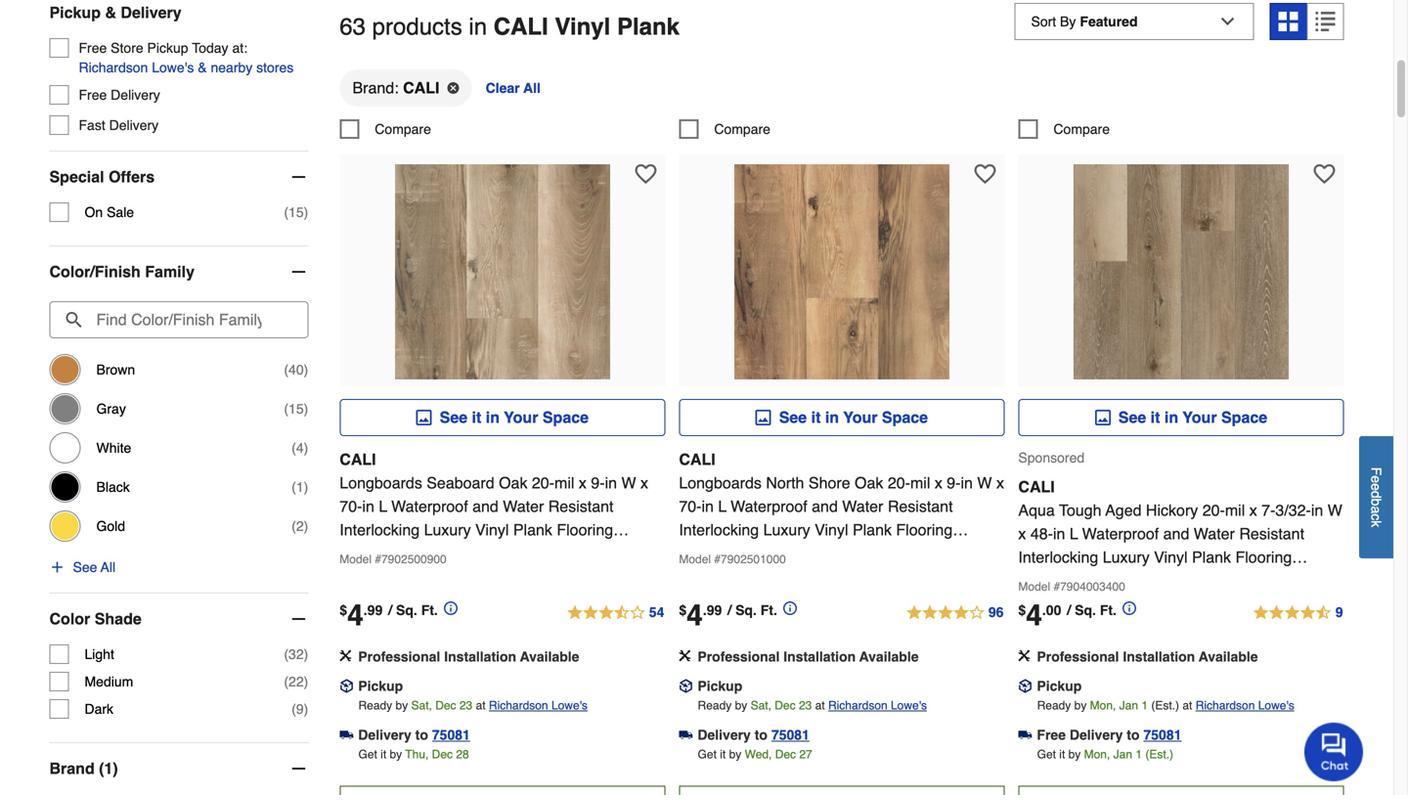 Task type: locate. For each thing, give the bounding box(es) containing it.
( 15 ) for gray
[[284, 401, 308, 417]]

interlocking up 7902500900
[[340, 521, 420, 539]]

0 horizontal spatial get
[[359, 748, 377, 762]]

2 get from the left
[[698, 748, 717, 762]]

2 23 from the left
[[799, 699, 812, 713]]

l inside cali longboards seaboard oak 20-mil x 9-in w x 70-in l waterproof and water resistant interlocking luxury vinyl plank flooring (26.62-sq ft/ carton) model # 7902500900
[[379, 497, 387, 515]]

2 available from the left
[[860, 649, 919, 665]]

free left store
[[79, 40, 107, 56]]

23 up 27
[[799, 699, 812, 713]]

.99 / sq. ft.
[[364, 603, 438, 618], [703, 603, 778, 618]]

info image down 7904003400
[[1123, 602, 1137, 615]]

1 pickup image from the left
[[679, 680, 693, 693]]

20- right the "hickory"
[[1203, 501, 1226, 519]]

2 $ 4 from the left
[[679, 599, 703, 632]]

1 ready from the left
[[359, 699, 392, 713]]

pickup image down the actual price $4.00 'element'
[[1019, 680, 1033, 693]]

)
[[304, 205, 308, 220], [304, 362, 308, 378], [304, 401, 308, 417], [304, 440, 308, 456], [304, 479, 308, 495], [304, 519, 308, 534], [304, 647, 308, 662], [304, 674, 308, 690], [304, 702, 308, 717]]

1 to from the left
[[415, 727, 428, 743]]

( for on sale
[[284, 205, 289, 220]]

5 ) from the top
[[304, 479, 308, 495]]

see it in your space
[[440, 408, 589, 426], [779, 408, 929, 426], [1119, 408, 1268, 426]]

carton) down "north" at the right
[[767, 544, 819, 562]]

carton) up '.00 / sq. ft.'
[[1107, 572, 1159, 590]]

heart outline image
[[635, 163, 657, 185], [975, 163, 996, 185]]

1 up 2
[[296, 479, 304, 495]]

) for on sale
[[304, 205, 308, 220]]

interlocking inside cali longboards north shore oak 20-mil x 9-in w x 70-in l waterproof and water resistant interlocking luxury vinyl plank flooring (26.62-sq ft/ carton) model # 7902501000
[[679, 521, 759, 539]]

2 e from the top
[[1369, 483, 1385, 491]]

#
[[375, 553, 382, 566], [715, 553, 721, 566], [1054, 580, 1061, 594]]

7-
[[1262, 501, 1276, 519]]

0 horizontal spatial ready by sat, dec 23 at richardson lowe's
[[359, 699, 588, 713]]

1 vertical spatial free
[[79, 87, 107, 103]]

1 your from the left
[[504, 408, 539, 426]]

1 installation from the left
[[444, 649, 517, 665]]

0 horizontal spatial 9-
[[591, 474, 605, 492]]

1 23 from the left
[[460, 699, 473, 713]]

2 truck filled image from the left
[[1019, 728, 1033, 742]]

actual price $4.99 element for 54
[[340, 599, 458, 632]]

ft. inside the actual price $4.00 'element'
[[1100, 603, 1117, 618]]

truck filled image left free delivery to 75081
[[1019, 728, 1033, 742]]

minus image inside special offers "button"
[[289, 167, 308, 187]]

mil inside cali aqua tough aged hickory 20-mil x 7-3/32-in w x 48-in l waterproof and water resistant interlocking luxury vinyl plank flooring (23.77-sq ft/ carton) model # 7904003400
[[1226, 501, 1246, 519]]

pickup
[[49, 4, 101, 22], [147, 40, 188, 56], [358, 678, 403, 694], [698, 678, 743, 694], [1037, 678, 1082, 694]]

1 horizontal spatial 23
[[799, 699, 812, 713]]

1 horizontal spatial ft/
[[750, 544, 763, 562]]

2 sat, from the left
[[751, 699, 772, 713]]

info image inside the actual price $4.00 'element'
[[1123, 602, 1137, 615]]

2 oak from the left
[[855, 474, 884, 492]]

/ inside the actual price $4.00 'element'
[[1068, 603, 1072, 618]]

2 ready from the left
[[698, 699, 732, 713]]

dec up get it by wed, dec 27
[[775, 699, 796, 713]]

heart outline image
[[1314, 163, 1336, 185]]

photos image up aged
[[1096, 410, 1111, 425]]

1 compare from the left
[[375, 121, 431, 137]]

luxury inside cali longboards north shore oak 20-mil x 9-in w x 70-in l waterproof and water resistant interlocking luxury vinyl plank flooring (26.62-sq ft/ carton) model # 7902501000
[[764, 521, 811, 539]]

2 70- from the left
[[679, 497, 702, 515]]

mil
[[555, 474, 575, 492], [911, 474, 931, 492], [1226, 501, 1246, 519]]

2 horizontal spatial flooring
[[1236, 548, 1293, 566]]

2 horizontal spatial carton)
[[1107, 572, 1159, 590]]

7902500900
[[382, 553, 447, 566]]

1 ( 15 ) from the top
[[284, 205, 308, 220]]

.99 for 54
[[364, 603, 383, 618]]

2 horizontal spatial 20-
[[1203, 501, 1226, 519]]

a
[[1369, 506, 1385, 514]]

( for brown
[[284, 362, 289, 378]]

ft. for 54
[[421, 603, 438, 618]]

k
[[1369, 521, 1385, 527]]

space for second see it in your space "button" from the right
[[882, 408, 929, 426]]

brand: cali
[[353, 79, 440, 97]]

sq. for 9
[[1075, 603, 1097, 618]]

75081 for 27
[[772, 727, 810, 743]]

info image down 7902501000
[[784, 602, 797, 615]]

chat invite button image
[[1305, 722, 1365, 782]]

1 horizontal spatial professional
[[698, 649, 780, 665]]

to up thu,
[[415, 727, 428, 743]]

0 horizontal spatial flooring
[[557, 521, 614, 539]]

1 horizontal spatial mil
[[911, 474, 931, 492]]

clear
[[486, 80, 520, 96]]

ft. for 9
[[1100, 603, 1117, 618]]

1 actual price $4.99 element from the left
[[340, 599, 458, 632]]

1 vertical spatial 15
[[289, 401, 304, 417]]

2 longboards from the left
[[679, 474, 762, 492]]

minus image
[[289, 167, 308, 187], [289, 610, 308, 629], [289, 759, 308, 779]]

your for 1st photos from the left
[[504, 408, 539, 426]]

get
[[359, 748, 377, 762], [698, 748, 717, 762], [1038, 748, 1057, 762]]

ready by sat, dec 23 at richardson lowe's
[[359, 699, 588, 713], [698, 699, 927, 713]]

free for free delivery
[[79, 87, 107, 103]]

info image for .99 / sq. ft.
[[784, 602, 797, 615]]

luxury up 7902500900
[[424, 521, 471, 539]]

2 horizontal spatial #
[[1054, 580, 1061, 594]]

2 pickup image from the left
[[1019, 680, 1033, 693]]

2 ) from the top
[[304, 362, 308, 378]]

delivery
[[121, 4, 182, 22], [111, 87, 160, 103], [109, 117, 159, 133], [358, 727, 412, 743], [698, 727, 751, 743], [1070, 727, 1124, 743]]

2 horizontal spatial waterproof
[[1083, 525, 1160, 543]]

1 see it in your space from the left
[[440, 408, 589, 426]]

it up the "hickory"
[[1151, 408, 1161, 426]]

2 see it in your space link from the left
[[679, 399, 1005, 436]]

photos image
[[416, 410, 432, 425], [756, 410, 772, 425], [1096, 410, 1111, 425]]

0 horizontal spatial mil
[[555, 474, 575, 492]]

mon,
[[1091, 699, 1117, 713], [1085, 748, 1111, 762]]

sq
[[389, 544, 406, 562], [729, 544, 745, 562], [1068, 572, 1085, 590]]

get for get it by wed, dec 27
[[698, 748, 717, 762]]

delivery to 75081 for wed, dec 27
[[698, 727, 810, 743]]

0 horizontal spatial oak
[[499, 474, 528, 492]]

1 horizontal spatial ready
[[698, 699, 732, 713]]

compare for 5001556383 element
[[375, 121, 431, 137]]

1 professional from the left
[[358, 649, 441, 665]]

/ for 54
[[389, 603, 392, 618]]

1 up free delivery to 75081
[[1142, 699, 1149, 713]]

1 / from the left
[[389, 603, 392, 618]]

3 compare from the left
[[1054, 121, 1110, 137]]

2 / from the left
[[728, 603, 732, 618]]

hickory
[[1147, 501, 1199, 519]]

) for gold
[[304, 519, 308, 534]]

see up "north" at the right
[[779, 408, 807, 426]]

1 horizontal spatial model
[[679, 553, 711, 566]]

2 horizontal spatial sq.
[[1075, 603, 1097, 618]]

$
[[340, 603, 347, 618], [679, 603, 687, 618], [1019, 603, 1027, 618]]

0 horizontal spatial 75081 button
[[432, 725, 470, 745]]

richardson lowe's button
[[489, 696, 588, 716], [829, 696, 927, 716], [1196, 696, 1295, 716]]

0 horizontal spatial at
[[476, 699, 486, 713]]

75081 for 28
[[432, 727, 470, 743]]

available
[[520, 649, 580, 665], [860, 649, 919, 665], [1199, 649, 1259, 665]]

1 horizontal spatial see it in your space link
[[679, 399, 1005, 436]]

ready up get it by wed, dec 27
[[698, 699, 732, 713]]

0 horizontal spatial see it in your space button
[[340, 399, 666, 436]]

longboards for l
[[340, 474, 422, 492]]

0 horizontal spatial waterproof
[[391, 497, 468, 515]]

1 professional installation available from the left
[[358, 649, 580, 665]]

2 horizontal spatial 75081
[[1144, 727, 1182, 743]]

family
[[145, 263, 195, 281]]

special
[[49, 168, 104, 186]]

3 richardson lowe's button from the left
[[1196, 696, 1295, 716]]

0 horizontal spatial /
[[389, 603, 392, 618]]

professional installation available for 2nd assembly icon from right
[[698, 649, 919, 665]]

1 $ from the left
[[340, 603, 347, 618]]

70-
[[340, 497, 362, 515], [679, 497, 702, 515]]

your
[[504, 408, 539, 426], [844, 408, 878, 426], [1183, 408, 1218, 426]]

pickup image up truck filled icon
[[679, 680, 693, 693]]

see it in your space link up seaboard
[[340, 399, 666, 436]]

2 minus image from the top
[[289, 610, 308, 629]]

interlocking inside cali aqua tough aged hickory 20-mil x 7-3/32-in w x 48-in l waterproof and water resistant interlocking luxury vinyl plank flooring (23.77-sq ft/ carton) model # 7904003400
[[1019, 548, 1099, 566]]

0 horizontal spatial heart outline image
[[635, 163, 657, 185]]

cali inside cali longboards seaboard oak 20-mil x 9-in w x 70-in l waterproof and water resistant interlocking luxury vinyl plank flooring (26.62-sq ft/ carton) model # 7902500900
[[340, 450, 376, 469]]

2 horizontal spatial /
[[1068, 603, 1072, 618]]

list view image
[[1316, 12, 1336, 31]]

3 see it in your space from the left
[[1119, 408, 1268, 426]]

ft. left info icon
[[421, 603, 438, 618]]

3 your from the left
[[1183, 408, 1218, 426]]

) for brown
[[304, 362, 308, 378]]

water inside cali longboards north shore oak 20-mil x 9-in w x 70-in l waterproof and water resistant interlocking luxury vinyl plank flooring (26.62-sq ft/ carton) model # 7902501000
[[843, 497, 884, 515]]

75081 button up 28
[[432, 725, 470, 745]]

0 horizontal spatial luxury
[[424, 521, 471, 539]]

at for thu, dec 28
[[476, 699, 486, 713]]

1 ready by sat, dec 23 at richardson lowe's from the left
[[359, 699, 588, 713]]

1 horizontal spatial (26.62-
[[679, 544, 729, 562]]

$ for 54
[[340, 603, 347, 618]]

) for black
[[304, 479, 308, 495]]

see all button
[[49, 558, 116, 577]]

minus image
[[289, 262, 308, 282]]

see up seaboard
[[440, 408, 468, 426]]

1 horizontal spatial #
[[715, 553, 721, 566]]

actual price $4.99 element down 7902501000
[[679, 599, 797, 632]]

0 vertical spatial minus image
[[289, 167, 308, 187]]

available for 2nd assembly icon from right
[[860, 649, 919, 665]]

0 horizontal spatial .99
[[364, 603, 383, 618]]

jan
[[1120, 699, 1139, 713], [1114, 748, 1133, 762]]

1 .99 / sq. ft. from the left
[[364, 603, 438, 618]]

sat, for thu,
[[411, 699, 432, 713]]

0 horizontal spatial $ 4
[[340, 599, 364, 632]]

2 .99 from the left
[[703, 603, 722, 618]]

2 sq. from the left
[[736, 603, 757, 618]]

cali aqua tough aged hickory 20-mil x 7-3/32-in w x 48-in l waterproof and water resistant interlocking luxury vinyl plank flooring (23.77-sq ft/ carton) model # 7904003400
[[1019, 478, 1343, 594]]

waterproof
[[391, 497, 468, 515], [731, 497, 808, 515], [1083, 525, 1160, 543]]

longboards inside cali longboards seaboard oak 20-mil x 9-in w x 70-in l waterproof and water resistant interlocking luxury vinyl plank flooring (26.62-sq ft/ carton) model # 7902500900
[[340, 474, 422, 492]]

cali inside cali aqua tough aged hickory 20-mil x 7-3/32-in w x 48-in l waterproof and water resistant interlocking luxury vinyl plank flooring (23.77-sq ft/ carton) model # 7904003400
[[1019, 478, 1055, 496]]

/ down 7902500900
[[389, 603, 392, 618]]

see it in your space button
[[340, 399, 666, 436], [679, 399, 1005, 436], [1019, 399, 1345, 436]]

color/finish
[[49, 263, 141, 281]]

2 horizontal spatial mil
[[1226, 501, 1246, 519]]

0 horizontal spatial carton)
[[428, 544, 480, 562]]

photos image up seaboard
[[416, 410, 432, 425]]

1 photos image from the left
[[416, 410, 432, 425]]

waterproof down "north" at the right
[[731, 497, 808, 515]]

by down free delivery to 75081
[[1069, 748, 1081, 762]]

truck filled image for delivery to
[[340, 728, 353, 742]]

4 ) from the top
[[304, 440, 308, 456]]

(26.62-
[[340, 544, 389, 562], [679, 544, 729, 562]]

0 horizontal spatial .99 / sq. ft.
[[364, 603, 438, 618]]

delivery to 75081 for thu, dec 28
[[358, 727, 470, 743]]

model left 7902501000
[[679, 553, 711, 566]]

actual price $4.99 element
[[340, 599, 458, 632], [679, 599, 797, 632]]

1 horizontal spatial $ 4
[[679, 599, 703, 632]]

0 horizontal spatial space
[[543, 408, 589, 426]]

1 available from the left
[[520, 649, 580, 665]]

aqua
[[1019, 501, 1055, 519]]

all down gold
[[101, 560, 116, 575]]

2 horizontal spatial to
[[1127, 727, 1140, 743]]

flooring up 96 button on the right
[[897, 521, 953, 539]]

cali inside cali longboards north shore oak 20-mil x 9-in w x 70-in l waterproof and water resistant interlocking luxury vinyl plank flooring (26.62-sq ft/ carton) model # 7902501000
[[679, 450, 716, 469]]

1 sat, from the left
[[411, 699, 432, 713]]

(est.)
[[1152, 699, 1180, 713], [1146, 748, 1174, 762]]

75081 button
[[432, 725, 470, 745], [772, 725, 810, 745], [1144, 725, 1182, 745]]

f e e d b a c k button
[[1360, 436, 1394, 558]]

2 horizontal spatial luxury
[[1103, 548, 1150, 566]]

1 horizontal spatial &
[[198, 60, 207, 75]]

info image for .00 / sq. ft.
[[1123, 602, 1137, 615]]

flooring
[[557, 521, 614, 539], [897, 521, 953, 539], [1236, 548, 1293, 566]]

assembly image up truck filled icon
[[679, 650, 691, 662]]

1 horizontal spatial photos image
[[756, 410, 772, 425]]

luxury inside cali longboards seaboard oak 20-mil x 9-in w x 70-in l waterproof and water resistant interlocking luxury vinyl plank flooring (26.62-sq ft/ carton) model # 7902500900
[[424, 521, 471, 539]]

1 truck filled image from the left
[[340, 728, 353, 742]]

3 ft. from the left
[[1100, 603, 1117, 618]]

and down seaboard
[[473, 497, 499, 515]]

available up ready by mon, jan 1 (est.) at richardson lowe's
[[1199, 649, 1259, 665]]

0 horizontal spatial &
[[105, 4, 116, 22]]

23
[[460, 699, 473, 713], [799, 699, 812, 713]]

d
[[1369, 491, 1385, 498]]

mon, up free delivery to 75081
[[1091, 699, 1117, 713]]

luxury up 7904003400
[[1103, 548, 1150, 566]]

2 (26.62- from the left
[[679, 544, 729, 562]]

7902501000
[[721, 553, 786, 566]]

and inside cali longboards seaboard oak 20-mil x 9-in w x 70-in l waterproof and water resistant interlocking luxury vinyl plank flooring (26.62-sq ft/ carton) model # 7902500900
[[473, 497, 499, 515]]

23 up 28
[[460, 699, 473, 713]]

list box
[[340, 68, 1345, 119]]

2 to from the left
[[755, 727, 768, 743]]

model inside cali longboards seaboard oak 20-mil x 9-in w x 70-in l waterproof and water resistant interlocking luxury vinyl plank flooring (26.62-sq ft/ carton) model # 7902500900
[[340, 553, 372, 566]]

3 / from the left
[[1068, 603, 1072, 618]]

# inside cali aqua tough aged hickory 20-mil x 7-3/32-in w x 48-in l waterproof and water resistant interlocking luxury vinyl plank flooring (23.77-sq ft/ carton) model # 7904003400
[[1054, 580, 1061, 594]]

1 horizontal spatial $
[[679, 603, 687, 618]]

3 75081 from the left
[[1144, 727, 1182, 743]]

4 down (23.77-
[[1027, 599, 1043, 632]]

cali for 70-
[[679, 450, 716, 469]]

2 delivery to 75081 from the left
[[698, 727, 810, 743]]

9 ) from the top
[[304, 702, 308, 717]]

15 down ( 40 )
[[289, 401, 304, 417]]

cali for in
[[340, 450, 376, 469]]

get down free delivery to 75081
[[1038, 748, 1057, 762]]

at for wed, dec 27
[[816, 699, 825, 713]]

2 .99 / sq. ft. from the left
[[703, 603, 778, 618]]

space for 1st see it in your space "button" from the right
[[1222, 408, 1268, 426]]

to up wed,
[[755, 727, 768, 743]]

professional installation available for first assembly icon from the left
[[358, 649, 580, 665]]

compare inside the 5001556387 element
[[715, 121, 771, 137]]

photos image up "north" at the right
[[756, 410, 772, 425]]

richardson
[[79, 60, 148, 75], [489, 699, 548, 713], [829, 699, 888, 713], [1196, 699, 1256, 713]]

and down "shore"
[[812, 497, 838, 515]]

1 15 from the top
[[289, 205, 304, 220]]

free store pickup today at:
[[79, 40, 248, 56]]

l up 7902500900
[[379, 497, 387, 515]]

to for wed,
[[755, 727, 768, 743]]

richardson lowe's button for get it by wed, dec 27
[[829, 696, 927, 716]]

jan up free delivery to 75081
[[1120, 699, 1139, 713]]

0 horizontal spatial 20-
[[532, 474, 555, 492]]

1 minus image from the top
[[289, 167, 308, 187]]

0 horizontal spatial info image
[[784, 602, 797, 615]]

sq inside cali longboards north shore oak 20-mil x 9-in w x 70-in l waterproof and water resistant interlocking luxury vinyl plank flooring (26.62-sq ft/ carton) model # 7902501000
[[729, 544, 745, 562]]

1 75081 from the left
[[432, 727, 470, 743]]

0 horizontal spatial to
[[415, 727, 428, 743]]

fast delivery
[[79, 117, 159, 133]]

oak right seaboard
[[499, 474, 528, 492]]

1 see it in your space link from the left
[[340, 399, 666, 436]]

ready
[[359, 699, 392, 713], [698, 699, 732, 713], [1038, 699, 1072, 713]]

2 horizontal spatial professional
[[1037, 649, 1120, 665]]

2 75081 from the left
[[772, 727, 810, 743]]

sq. for 96
[[736, 603, 757, 618]]

see it in your space for second photos from the right
[[779, 408, 929, 426]]

5001556383 element
[[340, 119, 431, 139]]

3 assembly image from the left
[[1019, 650, 1031, 662]]

model up .00
[[1019, 580, 1051, 594]]

get left thu,
[[359, 748, 377, 762]]

get left wed,
[[698, 748, 717, 762]]

3 photos image from the left
[[1096, 410, 1111, 425]]

2 richardson lowe's button from the left
[[829, 696, 927, 716]]

20- for aqua
[[1203, 501, 1226, 519]]

see right plus image
[[73, 560, 97, 575]]

free
[[79, 40, 107, 56], [79, 87, 107, 103], [1037, 727, 1066, 743]]

4 for 96
[[687, 599, 703, 632]]

w
[[622, 474, 636, 492], [978, 474, 993, 492], [1328, 501, 1343, 519]]

compare for the 5001556387 element
[[715, 121, 771, 137]]

waterproof down seaboard
[[391, 497, 468, 515]]

2 compare from the left
[[715, 121, 771, 137]]

2 horizontal spatial l
[[1070, 525, 1079, 543]]

20- inside cali aqua tough aged hickory 20-mil x 7-3/32-in w x 48-in l waterproof and water resistant interlocking luxury vinyl plank flooring (23.77-sq ft/ carton) model # 7904003400
[[1203, 501, 1226, 519]]

assembly image up pickup image
[[340, 650, 352, 662]]

4
[[296, 440, 304, 456], [347, 599, 364, 632], [687, 599, 703, 632], [1027, 599, 1043, 632]]

it
[[472, 408, 482, 426], [812, 408, 821, 426], [1151, 408, 1161, 426], [381, 748, 387, 762], [720, 748, 726, 762], [1060, 748, 1066, 762]]

free delivery
[[79, 87, 160, 103]]

20- right "shore"
[[888, 474, 911, 492]]

assembly image
[[340, 650, 352, 662], [679, 650, 691, 662], [1019, 650, 1031, 662]]

1 horizontal spatial interlocking
[[679, 521, 759, 539]]

compare for 5014018503 'element'
[[1054, 121, 1110, 137]]

9
[[1336, 605, 1344, 620], [296, 702, 304, 717]]

see for 1st photos from the left
[[440, 408, 468, 426]]

2 actual price $4.99 element from the left
[[679, 599, 797, 632]]

1 delivery to 75081 from the left
[[358, 727, 470, 743]]

interlocking
[[340, 521, 420, 539], [679, 521, 759, 539], [1019, 548, 1099, 566]]

model
[[340, 553, 372, 566], [679, 553, 711, 566], [1019, 580, 1051, 594]]

2 vertical spatial 1
[[1136, 748, 1143, 762]]

20- for longboards
[[888, 474, 911, 492]]

see for plus image
[[73, 560, 97, 575]]

1 horizontal spatial 70-
[[679, 497, 702, 515]]

3 installation from the left
[[1123, 649, 1196, 665]]

compare inside 5014018503 'element'
[[1054, 121, 1110, 137]]

1 horizontal spatial to
[[755, 727, 768, 743]]

mil inside cali longboards north shore oak 20-mil x 9-in w x 70-in l waterproof and water resistant interlocking luxury vinyl plank flooring (26.62-sq ft/ carton) model # 7902501000
[[911, 474, 931, 492]]

info image
[[784, 602, 797, 615], [1123, 602, 1137, 615]]

1 horizontal spatial sq
[[729, 544, 745, 562]]

ready by sat, dec 23 at richardson lowe's for get it by thu, dec 28
[[359, 699, 588, 713]]

20- inside cali longboards north shore oak 20-mil x 9-in w x 70-in l waterproof and water resistant interlocking luxury vinyl plank flooring (26.62-sq ft/ carton) model # 7902501000
[[888, 474, 911, 492]]

see
[[440, 408, 468, 426], [779, 408, 807, 426], [1119, 408, 1147, 426], [73, 560, 97, 575]]

vinyl
[[555, 13, 611, 40], [476, 521, 509, 539], [815, 521, 849, 539], [1155, 548, 1188, 566]]

sq. inside the actual price $4.00 'element'
[[1075, 603, 1097, 618]]

0 horizontal spatial #
[[375, 553, 382, 566]]

dec
[[436, 699, 456, 713], [775, 699, 796, 713], [432, 748, 453, 762], [776, 748, 796, 762]]

1 horizontal spatial actual price $4.99 element
[[679, 599, 797, 632]]

2 horizontal spatial see it in your space link
[[1019, 399, 1345, 436]]

flooring inside cali longboards seaboard oak 20-mil x 9-in w x 70-in l waterproof and water resistant interlocking luxury vinyl plank flooring (26.62-sq ft/ carton) model # 7902500900
[[557, 521, 614, 539]]

see up aged
[[1119, 408, 1147, 426]]

all right clear
[[524, 80, 541, 96]]

0 horizontal spatial truck filled image
[[340, 728, 353, 742]]

0 horizontal spatial 23
[[460, 699, 473, 713]]

2 heart outline image from the left
[[975, 163, 996, 185]]

1 horizontal spatial longboards
[[679, 474, 762, 492]]

8 ) from the top
[[304, 674, 308, 690]]

sat, up thu,
[[411, 699, 432, 713]]

0 horizontal spatial professional installation available
[[358, 649, 580, 665]]

minus image for special offers
[[289, 167, 308, 187]]

20- right seaboard
[[532, 474, 555, 492]]

minus image up minus icon
[[289, 167, 308, 187]]

0 horizontal spatial ft.
[[421, 603, 438, 618]]

compare inside 5001556383 element
[[375, 121, 431, 137]]

) for white
[[304, 440, 308, 456]]

( for black
[[292, 479, 296, 495]]

1 70- from the left
[[340, 497, 362, 515]]

fast
[[79, 117, 105, 133]]

0 horizontal spatial professional
[[358, 649, 441, 665]]

see for second photos from the right
[[779, 408, 807, 426]]

2 ( 15 ) from the top
[[284, 401, 308, 417]]

e up b
[[1369, 483, 1385, 491]]

1 richardson lowe's button from the left
[[489, 696, 588, 716]]

ft. down 7902501000
[[761, 603, 778, 618]]

0 horizontal spatial available
[[520, 649, 580, 665]]

see it in your space link up the "hickory"
[[1019, 399, 1345, 436]]

longboards inside cali longboards north shore oak 20-mil x 9-in w x 70-in l waterproof and water resistant interlocking luxury vinyl plank flooring (26.62-sq ft/ carton) model # 7902501000
[[679, 474, 762, 492]]

pickup image for delivery to
[[679, 680, 693, 693]]

0 horizontal spatial installation
[[444, 649, 517, 665]]

free for free store pickup today at:
[[79, 40, 107, 56]]

1 ) from the top
[[304, 205, 308, 220]]

1 horizontal spatial 9
[[1336, 605, 1344, 620]]

actual price $4.99 element for 96
[[679, 599, 797, 632]]

2 installation from the left
[[784, 649, 856, 665]]

2 ready by sat, dec 23 at richardson lowe's from the left
[[698, 699, 927, 713]]

6 ) from the top
[[304, 519, 308, 534]]

$ inside 'element'
[[1019, 603, 1027, 618]]

sq inside cali aqua tough aged hickory 20-mil x 7-3/32-in w x 48-in l waterproof and water resistant interlocking luxury vinyl plank flooring (23.77-sq ft/ carton) model # 7904003400
[[1068, 572, 1085, 590]]

( 4 )
[[292, 440, 308, 456]]

1 vertical spatial all
[[101, 560, 116, 575]]

( 15 ) down ( 40 )
[[284, 401, 308, 417]]

1 horizontal spatial carton)
[[767, 544, 819, 562]]

actual price $4.99 element down 7902500900
[[340, 599, 458, 632]]

1 horizontal spatial available
[[860, 649, 919, 665]]

2 space from the left
[[882, 408, 929, 426]]

75081 down ready by mon, jan 1 (est.) at richardson lowe's
[[1144, 727, 1182, 743]]

2 75081 button from the left
[[772, 725, 810, 745]]

3 see it in your space link from the left
[[1019, 399, 1345, 436]]

interlocking up 7902501000
[[679, 521, 759, 539]]

truck filled image
[[679, 728, 693, 742]]

see it in your space button up seaboard
[[340, 399, 666, 436]]

1 at from the left
[[476, 699, 486, 713]]

all
[[524, 80, 541, 96], [101, 560, 116, 575]]

.99 / sq. ft. left info icon
[[364, 603, 438, 618]]

0 horizontal spatial sq
[[389, 544, 406, 562]]

1 horizontal spatial heart outline image
[[975, 163, 996, 185]]

4 right 54
[[687, 599, 703, 632]]

0 horizontal spatial and
[[473, 497, 499, 515]]

to up get it by mon, jan 1 (est.)
[[1127, 727, 1140, 743]]

see it in your space link
[[340, 399, 666, 436], [679, 399, 1005, 436], [1019, 399, 1345, 436]]

5001556387 element
[[679, 119, 771, 139]]

( 15 ) up minus icon
[[284, 205, 308, 220]]

sat, for wed,
[[751, 699, 772, 713]]

by
[[396, 699, 408, 713], [735, 699, 748, 713], [1075, 699, 1087, 713], [390, 748, 402, 762], [729, 748, 742, 762], [1069, 748, 1081, 762]]

2 your from the left
[[844, 408, 878, 426]]

1 horizontal spatial info image
[[1123, 602, 1137, 615]]

minus image inside color shade button
[[289, 610, 308, 629]]

offers
[[109, 168, 155, 186]]

1 longboards from the left
[[340, 474, 422, 492]]

truck filled image
[[340, 728, 353, 742], [1019, 728, 1033, 742]]

0 horizontal spatial w
[[622, 474, 636, 492]]

advertisement region
[[49, 0, 1345, 3]]

2 professional installation available from the left
[[698, 649, 919, 665]]

all for clear all
[[524, 80, 541, 96]]

1 horizontal spatial w
[[978, 474, 993, 492]]

3 sq. from the left
[[1075, 603, 1097, 618]]

it down free delivery to 75081
[[1060, 748, 1066, 762]]

1 horizontal spatial see it in your space
[[779, 408, 929, 426]]

$ for 96
[[679, 603, 687, 618]]

pickup up free delivery to 75081
[[1037, 678, 1082, 694]]

&
[[105, 4, 116, 22], [198, 60, 207, 75]]

5014018503 element
[[1019, 119, 1110, 139]]

.99 / sq. ft. for 54
[[364, 603, 438, 618]]

0 vertical spatial free
[[79, 40, 107, 56]]

0 vertical spatial (est.)
[[1152, 699, 1180, 713]]

1 horizontal spatial sat,
[[751, 699, 772, 713]]

carton)
[[428, 544, 480, 562], [767, 544, 819, 562], [1107, 572, 1159, 590]]

.99 / sq. ft. down 7902501000
[[703, 603, 778, 618]]

1 horizontal spatial get
[[698, 748, 717, 762]]

4 up pickup image
[[347, 599, 364, 632]]

ft. for 96
[[761, 603, 778, 618]]

2 at from the left
[[816, 699, 825, 713]]

2 professional from the left
[[698, 649, 780, 665]]

l up 7902501000
[[718, 497, 727, 515]]

0 horizontal spatial all
[[101, 560, 116, 575]]

2 horizontal spatial ready
[[1038, 699, 1072, 713]]

available for first assembly icon from the left
[[520, 649, 580, 665]]

3 75081 button from the left
[[1144, 725, 1182, 745]]

2 horizontal spatial assembly image
[[1019, 650, 1031, 662]]

longboards left "north" at the right
[[679, 474, 762, 492]]

resistant inside cali aqua tough aged hickory 20-mil x 7-3/32-in w x 48-in l waterproof and water resistant interlocking luxury vinyl plank flooring (23.77-sq ft/ carton) model # 7904003400
[[1240, 525, 1305, 543]]

waterproof inside cali longboards north shore oak 20-mil x 9-in w x 70-in l waterproof and water resistant interlocking luxury vinyl plank flooring (26.62-sq ft/ carton) model # 7902501000
[[731, 497, 808, 515]]

7 ) from the top
[[304, 647, 308, 662]]

3 $ 4 from the left
[[1019, 599, 1043, 632]]

1 horizontal spatial flooring
[[897, 521, 953, 539]]

your up the "hickory"
[[1183, 408, 1218, 426]]

$ 4 for 96
[[679, 599, 703, 632]]

2 info image from the left
[[1123, 602, 1137, 615]]

75081 button up 27
[[772, 725, 810, 745]]

ft. down 7904003400
[[1100, 603, 1117, 618]]

truck filled image down pickup image
[[340, 728, 353, 742]]

free up get it by mon, jan 1 (est.)
[[1037, 727, 1066, 743]]

waterproof inside cali aqua tough aged hickory 20-mil x 7-3/32-in w x 48-in l waterproof and water resistant interlocking luxury vinyl plank flooring (23.77-sq ft/ carton) model # 7904003400
[[1083, 525, 1160, 543]]

oak
[[499, 474, 528, 492], [855, 474, 884, 492]]

3 professional installation available from the left
[[1037, 649, 1259, 665]]

all inside list box
[[524, 80, 541, 96]]

(est.) up free delivery to 75081
[[1152, 699, 1180, 713]]

see it in your space up "shore"
[[779, 408, 929, 426]]

interlocking up (23.77-
[[1019, 548, 1099, 566]]

1 horizontal spatial l
[[718, 497, 727, 515]]

sat, up wed,
[[751, 699, 772, 713]]

0 horizontal spatial sat,
[[411, 699, 432, 713]]

1 horizontal spatial waterproof
[[731, 497, 808, 515]]

1 horizontal spatial see it in your space button
[[679, 399, 1005, 436]]

longboards
[[340, 474, 422, 492], [679, 474, 762, 492]]

richardson inside button
[[79, 60, 148, 75]]

1 horizontal spatial your
[[844, 408, 878, 426]]

9-
[[591, 474, 605, 492], [947, 474, 961, 492]]

1 vertical spatial &
[[198, 60, 207, 75]]

& up store
[[105, 4, 116, 22]]

carton) inside cali aqua tough aged hickory 20-mil x 7-3/32-in w x 48-in l waterproof and water resistant interlocking luxury vinyl plank flooring (23.77-sq ft/ carton) model # 7904003400
[[1107, 572, 1159, 590]]

1 oak from the left
[[499, 474, 528, 492]]

available down 96 button on the right
[[860, 649, 919, 665]]

2 horizontal spatial sq
[[1068, 572, 1085, 590]]

48-
[[1031, 525, 1054, 543]]

/ for 9
[[1068, 603, 1072, 618]]

dark
[[85, 702, 114, 717]]

compare
[[375, 121, 431, 137], [715, 121, 771, 137], [1054, 121, 1110, 137]]

ready for get it by mon, jan 1 (est.)
[[1038, 699, 1072, 713]]

pickup image
[[679, 680, 693, 693], [1019, 680, 1033, 693]]

20- inside cali longboards seaboard oak 20-mil x 9-in w x 70-in l waterproof and water resistant interlocking luxury vinyl plank flooring (26.62-sq ft/ carton) model # 7902500900
[[532, 474, 555, 492]]

1 heart outline image from the left
[[635, 163, 657, 185]]

installation
[[444, 649, 517, 665], [784, 649, 856, 665], [1123, 649, 1196, 665]]

2
[[296, 519, 304, 534]]

1 horizontal spatial water
[[843, 497, 884, 515]]

/
[[389, 603, 392, 618], [728, 603, 732, 618], [1068, 603, 1072, 618]]

see inside button
[[73, 560, 97, 575]]

get for get it by mon, jan 1 (est.)
[[1038, 748, 1057, 762]]

3 $ from the left
[[1019, 603, 1027, 618]]

.00 / sq. ft.
[[1043, 603, 1117, 618]]

and down the "hickory"
[[1164, 525, 1190, 543]]

/ for 96
[[728, 603, 732, 618]]

special offers
[[49, 168, 155, 186]]



Task type: describe. For each thing, give the bounding box(es) containing it.
minus image for color shade
[[289, 610, 308, 629]]

vinyl inside cali aqua tough aged hickory 20-mil x 7-3/32-in w x 48-in l waterproof and water resistant interlocking luxury vinyl plank flooring (23.77-sq ft/ carton) model # 7904003400
[[1155, 548, 1188, 566]]

.99 for 96
[[703, 603, 722, 618]]

32
[[289, 647, 304, 662]]

sq. for 54
[[396, 603, 418, 618]]

(26.62- inside cali longboards seaboard oak 20-mil x 9-in w x 70-in l waterproof and water resistant interlocking luxury vinyl plank flooring (26.62-sq ft/ carton) model # 7902500900
[[340, 544, 389, 562]]

pickup image for free delivery to
[[1019, 680, 1033, 693]]

ft/ inside cali aqua tough aged hickory 20-mil x 7-3/32-in w x 48-in l waterproof and water resistant interlocking luxury vinyl plank flooring (23.77-sq ft/ carton) model # 7904003400
[[1089, 572, 1102, 590]]

available for 1st assembly icon from the right
[[1199, 649, 1259, 665]]

75081 button for 28
[[432, 725, 470, 745]]

ready by sat, dec 23 at richardson lowe's for get it by wed, dec 27
[[698, 699, 927, 713]]

dec left 28
[[432, 748, 453, 762]]

see it in your space for 1st photos from right
[[1119, 408, 1268, 426]]

b
[[1369, 498, 1385, 506]]

2 photos image from the left
[[756, 410, 772, 425]]

9- inside cali longboards north shore oak 20-mil x 9-in w x 70-in l waterproof and water resistant interlocking luxury vinyl plank flooring (26.62-sq ft/ carton) model # 7902501000
[[947, 474, 961, 492]]

medium
[[85, 674, 133, 690]]

1 assembly image from the left
[[340, 650, 352, 662]]

plank inside cali longboards seaboard oak 20-mil x 9-in w x 70-in l waterproof and water resistant interlocking luxury vinyl plank flooring (26.62-sq ft/ carton) model # 7902500900
[[514, 521, 553, 539]]

( for gray
[[284, 401, 289, 417]]

(1)
[[99, 760, 118, 778]]

7904003400
[[1061, 580, 1126, 594]]

color shade
[[49, 610, 142, 628]]

2 assembly image from the left
[[679, 650, 691, 662]]

shore
[[809, 474, 851, 492]]

( for light
[[284, 647, 289, 662]]

on
[[85, 205, 103, 220]]

sale
[[107, 205, 134, 220]]

delivery up get it by mon, jan 1 (est.)
[[1070, 727, 1124, 743]]

get it by wed, dec 27
[[698, 748, 813, 762]]

( 22 )
[[284, 674, 308, 690]]

4 for 54
[[347, 599, 364, 632]]

your for second photos from the right
[[844, 408, 878, 426]]

it up seaboard
[[472, 408, 482, 426]]

color shade button
[[49, 594, 308, 645]]

get it by thu, dec 28
[[359, 748, 469, 762]]

installation for first assembly icon from the left
[[444, 649, 517, 665]]

it up "shore"
[[812, 408, 821, 426]]

resistant inside cali longboards seaboard oak 20-mil x 9-in w x 70-in l waterproof and water resistant interlocking luxury vinyl plank flooring (26.62-sq ft/ carton) model # 7902500900
[[549, 497, 614, 515]]

richardson lowe's button for get it by thu, dec 28
[[489, 696, 588, 716]]

north
[[766, 474, 805, 492]]

carton) inside cali longboards seaboard oak 20-mil x 9-in w x 70-in l waterproof and water resistant interlocking luxury vinyl plank flooring (26.62-sq ft/ carton) model # 7902500900
[[428, 544, 480, 562]]

15 for gray
[[289, 401, 304, 417]]

2 see it in your space button from the left
[[679, 399, 1005, 436]]

plank inside cali longboards north shore oak 20-mil x 9-in w x 70-in l waterproof and water resistant interlocking luxury vinyl plank flooring (26.62-sq ft/ carton) model # 7902501000
[[853, 521, 892, 539]]

mil for longboards
[[911, 474, 931, 492]]

ft/ inside cali longboards north shore oak 20-mil x 9-in w x 70-in l waterproof and water resistant interlocking luxury vinyl plank flooring (26.62-sq ft/ carton) model # 7902501000
[[750, 544, 763, 562]]

$ for 9
[[1019, 603, 1027, 618]]

to for thu,
[[415, 727, 428, 743]]

0 vertical spatial jan
[[1120, 699, 1139, 713]]

2 vertical spatial free
[[1037, 727, 1066, 743]]

w inside cali longboards north shore oak 20-mil x 9-in w x 70-in l waterproof and water resistant interlocking luxury vinyl plank flooring (26.62-sq ft/ carton) model # 7902501000
[[978, 474, 993, 492]]

3 at from the left
[[1183, 699, 1193, 713]]

white
[[96, 440, 131, 456]]

23 for 27
[[799, 699, 812, 713]]

cali longboards seaboard oak 20-mil x 9-in w x 70-in l waterproof and water resistant interlocking luxury vinyl plank flooring (26.62-sq ft/ carton) model # 7902500900
[[340, 450, 649, 566]]

) for medium
[[304, 674, 308, 690]]

1 vertical spatial 1
[[1142, 699, 1149, 713]]

shade
[[95, 610, 142, 628]]

f e e d b a c k
[[1369, 467, 1385, 527]]

your for 1st photos from right
[[1183, 408, 1218, 426]]

vinyl inside cali longboards seaboard oak 20-mil x 9-in w x 70-in l waterproof and water resistant interlocking luxury vinyl plank flooring (26.62-sq ft/ carton) model # 7902500900
[[476, 521, 509, 539]]

22
[[289, 674, 304, 690]]

oak inside cali longboards north shore oak 20-mil x 9-in w x 70-in l waterproof and water resistant interlocking luxury vinyl plank flooring (26.62-sq ft/ carton) model # 7902501000
[[855, 474, 884, 492]]

by left wed,
[[729, 748, 742, 762]]

carton) inside cali longboards north shore oak 20-mil x 9-in w x 70-in l waterproof and water resistant interlocking luxury vinyl plank flooring (26.62-sq ft/ carton) model # 7902501000
[[767, 544, 819, 562]]

3 see it in your space button from the left
[[1019, 399, 1345, 436]]

pickup up free delivery
[[49, 4, 101, 22]]

.99 / sq. ft. for 96
[[703, 603, 778, 618]]

70- inside cali longboards seaboard oak 20-mil x 9-in w x 70-in l waterproof and water resistant interlocking luxury vinyl plank flooring (26.62-sq ft/ carton) model # 7902500900
[[340, 497, 362, 515]]

color/finish family button
[[49, 247, 308, 298]]

light
[[85, 647, 114, 662]]

54
[[649, 605, 665, 620]]

9 button
[[1253, 602, 1345, 625]]

w inside cali aqua tough aged hickory 20-mil x 7-3/32-in w x 48-in l waterproof and water resistant interlocking luxury vinyl plank flooring (23.77-sq ft/ carton) model # 7904003400
[[1328, 501, 1343, 519]]

9 inside 4.5 stars image
[[1336, 605, 1344, 620]]

delivery up 'free store pickup today at:'
[[121, 4, 182, 22]]

by up get it by wed, dec 27
[[735, 699, 748, 713]]

# inside cali longboards north shore oak 20-mil x 9-in w x 70-in l waterproof and water resistant interlocking luxury vinyl plank flooring (26.62-sq ft/ carton) model # 7902501000
[[715, 553, 721, 566]]

96
[[989, 605, 1004, 620]]

dec up 28
[[436, 699, 456, 713]]

l inside cali longboards north shore oak 20-mil x 9-in w x 70-in l waterproof and water resistant interlocking luxury vinyl plank flooring (26.62-sq ft/ carton) model # 7902501000
[[718, 497, 727, 515]]

get it by mon, jan 1 (est.)
[[1038, 748, 1174, 762]]

longboards for in
[[679, 474, 762, 492]]

brand
[[49, 760, 95, 778]]

( 40 )
[[284, 362, 308, 378]]

$ 4 for 9
[[1019, 599, 1043, 632]]

flooring inside cali aqua tough aged hickory 20-mil x 7-3/32-in w x 48-in l waterproof and water resistant interlocking luxury vinyl plank flooring (23.77-sq ft/ carton) model # 7904003400
[[1236, 548, 1293, 566]]

f
[[1369, 467, 1385, 476]]

see it in your space for 1st photos from the left
[[440, 408, 589, 426]]

1 vertical spatial mon,
[[1085, 748, 1111, 762]]

and inside cali longboards north shore oak 20-mil x 9-in w x 70-in l waterproof and water resistant interlocking luxury vinyl plank flooring (26.62-sq ft/ carton) model # 7902501000
[[812, 497, 838, 515]]

wed,
[[745, 748, 772, 762]]

( 2 )
[[292, 519, 308, 534]]

ready by mon, jan 1 (est.) at richardson lowe's
[[1038, 699, 1295, 713]]

& inside button
[[198, 60, 207, 75]]

close circle filled image
[[448, 82, 459, 94]]

ready for get it by thu, dec 28
[[359, 699, 392, 713]]

(26.62- inside cali longboards north shore oak 20-mil x 9-in w x 70-in l waterproof and water resistant interlocking luxury vinyl plank flooring (26.62-sq ft/ carton) model # 7902501000
[[679, 544, 729, 562]]

black
[[96, 479, 130, 495]]

cali for x
[[1019, 478, 1055, 496]]

info image
[[444, 602, 458, 615]]

) for light
[[304, 647, 308, 662]]

grid view image
[[1279, 12, 1299, 31]]

28
[[456, 748, 469, 762]]

tough
[[1060, 501, 1102, 519]]

3 professional from the left
[[1037, 649, 1120, 665]]

15 for on sale
[[289, 205, 304, 220]]

( 1 )
[[292, 479, 308, 495]]

) for dark
[[304, 702, 308, 717]]

vinyl inside cali longboards north shore oak 20-mil x 9-in w x 70-in l waterproof and water resistant interlocking luxury vinyl plank flooring (26.62-sq ft/ carton) model # 7902501000
[[815, 521, 849, 539]]

by up get it by thu, dec 28
[[396, 699, 408, 713]]

4.5 stars image
[[1253, 602, 1345, 625]]

27
[[800, 748, 813, 762]]

sponsored
[[1019, 450, 1085, 466]]

# inside cali longboards seaboard oak 20-mil x 9-in w x 70-in l waterproof and water resistant interlocking luxury vinyl plank flooring (26.62-sq ft/ carton) model # 7902500900
[[375, 553, 382, 566]]

0 vertical spatial &
[[105, 4, 116, 22]]

actual price $4.00 element
[[1019, 599, 1137, 632]]

professional installation available for 1st assembly icon from the right
[[1037, 649, 1259, 665]]

1 see it in your space button from the left
[[340, 399, 666, 436]]

23 for 28
[[460, 699, 473, 713]]

water inside cali aqua tough aged hickory 20-mil x 7-3/32-in w x 48-in l waterproof and water resistant interlocking luxury vinyl plank flooring (23.77-sq ft/ carton) model # 7904003400
[[1194, 525, 1236, 543]]

( for gold
[[292, 519, 296, 534]]

(23.77-
[[1019, 572, 1068, 590]]

delivery down free delivery
[[109, 117, 159, 133]]

mil for aqua
[[1226, 501, 1246, 519]]

96 button
[[906, 602, 1005, 625]]

( for white
[[292, 440, 296, 456]]

3 minus image from the top
[[289, 759, 308, 779]]

richardson lowe's & nearby stores button
[[79, 58, 294, 77]]

plus image
[[49, 560, 65, 575]]

( 15 ) for on sale
[[284, 205, 308, 220]]

l inside cali aqua tough aged hickory 20-mil x 7-3/32-in w x 48-in l waterproof and water resistant interlocking luxury vinyl plank flooring (23.77-sq ft/ carton) model # 7904003400
[[1070, 525, 1079, 543]]

4 up ( 1 )
[[296, 440, 304, 456]]

gold
[[96, 519, 125, 534]]

nearby
[[211, 60, 253, 75]]

model inside cali aqua tough aged hickory 20-mil x 7-3/32-in w x 48-in l waterproof and water resistant interlocking luxury vinyl plank flooring (23.77-sq ft/ carton) model # 7904003400
[[1019, 580, 1051, 594]]

0 vertical spatial 1
[[296, 479, 304, 495]]

delivery up get it by thu, dec 28
[[358, 727, 412, 743]]

0 horizontal spatial 9
[[296, 702, 304, 717]]

richardson lowe's & nearby stores
[[79, 60, 294, 75]]

delivery up fast delivery
[[111, 87, 160, 103]]

3.5 stars image
[[566, 602, 666, 625]]

9- inside cali longboards seaboard oak 20-mil x 9-in w x 70-in l waterproof and water resistant interlocking luxury vinyl plank flooring (26.62-sq ft/ carton) model # 7902500900
[[591, 474, 605, 492]]

pickup for get it by mon, jan 1 (est.)
[[1037, 678, 1082, 694]]

70- inside cali longboards north shore oak 20-mil x 9-in w x 70-in l waterproof and water resistant interlocking luxury vinyl plank flooring (26.62-sq ft/ carton) model # 7902501000
[[679, 497, 702, 515]]

4 stars image
[[906, 602, 1005, 625]]

3/32-
[[1276, 501, 1312, 519]]

list box containing brand:
[[340, 68, 1345, 119]]

seaboard
[[427, 474, 495, 492]]

interlocking inside cali longboards seaboard oak 20-mil x 9-in w x 70-in l waterproof and water resistant interlocking luxury vinyl plank flooring (26.62-sq ft/ carton) model # 7902500900
[[340, 521, 420, 539]]

75081 button for 1
[[1144, 725, 1182, 745]]

c
[[1369, 514, 1385, 521]]

54 button
[[566, 602, 666, 625]]

delivery up get it by wed, dec 27
[[698, 727, 751, 743]]

resistant inside cali longboards north shore oak 20-mil x 9-in w x 70-in l waterproof and water resistant interlocking luxury vinyl plank flooring (26.62-sq ft/ carton) model # 7902501000
[[888, 497, 953, 515]]

see for 1st photos from right
[[1119, 408, 1147, 426]]

) for gray
[[304, 401, 308, 417]]

ready for get it by wed, dec 27
[[698, 699, 732, 713]]

it left wed,
[[720, 748, 726, 762]]

1 vertical spatial (est.)
[[1146, 748, 1174, 762]]

and inside cali aqua tough aged hickory 20-mil x 7-3/32-in w x 48-in l waterproof and water resistant interlocking luxury vinyl plank flooring (23.77-sq ft/ carton) model # 7904003400
[[1164, 525, 1190, 543]]

ft/ inside cali longboards seaboard oak 20-mil x 9-in w x 70-in l waterproof and water resistant interlocking luxury vinyl plank flooring (26.62-sq ft/ carton) model # 7902500900
[[410, 544, 423, 562]]

clear all
[[486, 80, 541, 96]]

by left thu,
[[390, 748, 402, 762]]

aged
[[1106, 501, 1142, 519]]

luxury inside cali aqua tough aged hickory 20-mil x 7-3/32-in w x 48-in l waterproof and water resistant interlocking luxury vinyl plank flooring (23.77-sq ft/ carton) model # 7904003400
[[1103, 548, 1150, 566]]

it left thu,
[[381, 748, 387, 762]]

thu,
[[405, 748, 429, 762]]

( 9 )
[[292, 702, 308, 717]]

brand:
[[353, 79, 399, 97]]

sq inside cali longboards seaboard oak 20-mil x 9-in w x 70-in l waterproof and water resistant interlocking luxury vinyl plank flooring (26.62-sq ft/ carton) model # 7902500900
[[389, 544, 406, 562]]

color/finish family
[[49, 263, 195, 281]]

3 to from the left
[[1127, 727, 1140, 743]]

oak inside cali longboards seaboard oak 20-mil x 9-in w x 70-in l waterproof and water resistant interlocking luxury vinyl plank flooring (26.62-sq ft/ carton) model # 7902500900
[[499, 474, 528, 492]]

.00
[[1043, 603, 1062, 618]]

today
[[192, 40, 228, 56]]

products
[[372, 13, 462, 40]]

installation for 2nd assembly icon from right
[[784, 649, 856, 665]]

stores
[[256, 60, 294, 75]]

by up free delivery to 75081
[[1075, 699, 1087, 713]]

pickup for get it by thu, dec 28
[[358, 678, 403, 694]]

63
[[340, 13, 366, 40]]

w inside cali longboards seaboard oak 20-mil x 9-in w x 70-in l waterproof and water resistant interlocking luxury vinyl plank flooring (26.62-sq ft/ carton) model # 7902500900
[[622, 474, 636, 492]]

all for see all
[[101, 560, 116, 575]]

installation for 1st assembly icon from the right
[[1123, 649, 1196, 665]]

40
[[289, 362, 304, 378]]

pickup & delivery
[[49, 4, 182, 22]]

special offers button
[[49, 152, 308, 203]]

brand (1)
[[49, 760, 118, 778]]

1 e from the top
[[1369, 476, 1385, 483]]

gray
[[96, 401, 126, 417]]

( for medium
[[284, 674, 289, 690]]

dec left 27
[[776, 748, 796, 762]]

on sale
[[85, 205, 134, 220]]

63 products in cali vinyl plank
[[340, 13, 680, 40]]

0 vertical spatial mon,
[[1091, 699, 1117, 713]]

brown
[[96, 362, 135, 378]]

store
[[111, 40, 143, 56]]

space for 1st see it in your space "button" from the left
[[543, 408, 589, 426]]

model inside cali longboards north shore oak 20-mil x 9-in w x 70-in l waterproof and water resistant interlocking luxury vinyl plank flooring (26.62-sq ft/ carton) model # 7902501000
[[679, 553, 711, 566]]

1 vertical spatial jan
[[1114, 748, 1133, 762]]

cali longboards north shore oak 20-mil x 9-in w x 70-in l waterproof and water resistant interlocking luxury vinyl plank flooring (26.62-sq ft/ carton) model # 7902501000
[[679, 450, 1005, 566]]

free delivery to 75081
[[1037, 727, 1182, 743]]

pickup image
[[340, 680, 353, 693]]

( 32 )
[[284, 647, 308, 662]]

truck filled image for free delivery to
[[1019, 728, 1033, 742]]

see all
[[73, 560, 116, 575]]

get for get it by thu, dec 28
[[359, 748, 377, 762]]

at:
[[232, 40, 248, 56]]

Find Color/Finish Family text field
[[49, 301, 308, 339]]

color
[[49, 610, 90, 628]]

waterproof inside cali longboards seaboard oak 20-mil x 9-in w x 70-in l waterproof and water resistant interlocking luxury vinyl plank flooring (26.62-sq ft/ carton) model # 7902500900
[[391, 497, 468, 515]]

pickup up richardson lowe's & nearby stores
[[147, 40, 188, 56]]

flooring inside cali longboards north shore oak 20-mil x 9-in w x 70-in l waterproof and water resistant interlocking luxury vinyl plank flooring (26.62-sq ft/ carton) model # 7902501000
[[897, 521, 953, 539]]

( for dark
[[292, 702, 296, 717]]

$ 4 for 54
[[340, 599, 364, 632]]

richardson lowe's button for get it by mon, jan 1 (est.)
[[1196, 696, 1295, 716]]

mil inside cali longboards seaboard oak 20-mil x 9-in w x 70-in l waterproof and water resistant interlocking luxury vinyl plank flooring (26.62-sq ft/ carton) model # 7902500900
[[555, 474, 575, 492]]

pickup for get it by wed, dec 27
[[698, 678, 743, 694]]

water inside cali longboards seaboard oak 20-mil x 9-in w x 70-in l waterproof and water resistant interlocking luxury vinyl plank flooring (26.62-sq ft/ carton) model # 7902500900
[[503, 497, 544, 515]]

lowe's inside button
[[152, 60, 194, 75]]

plank inside cali aqua tough aged hickory 20-mil x 7-3/32-in w x 48-in l waterproof and water resistant interlocking luxury vinyl plank flooring (23.77-sq ft/ carton) model # 7904003400
[[1193, 548, 1232, 566]]



Task type: vqa. For each thing, say whether or not it's contained in the screenshot.
UP TO 30 PERCENT OFF SELECT GRILLS AND ACCESSORIES. Image
no



